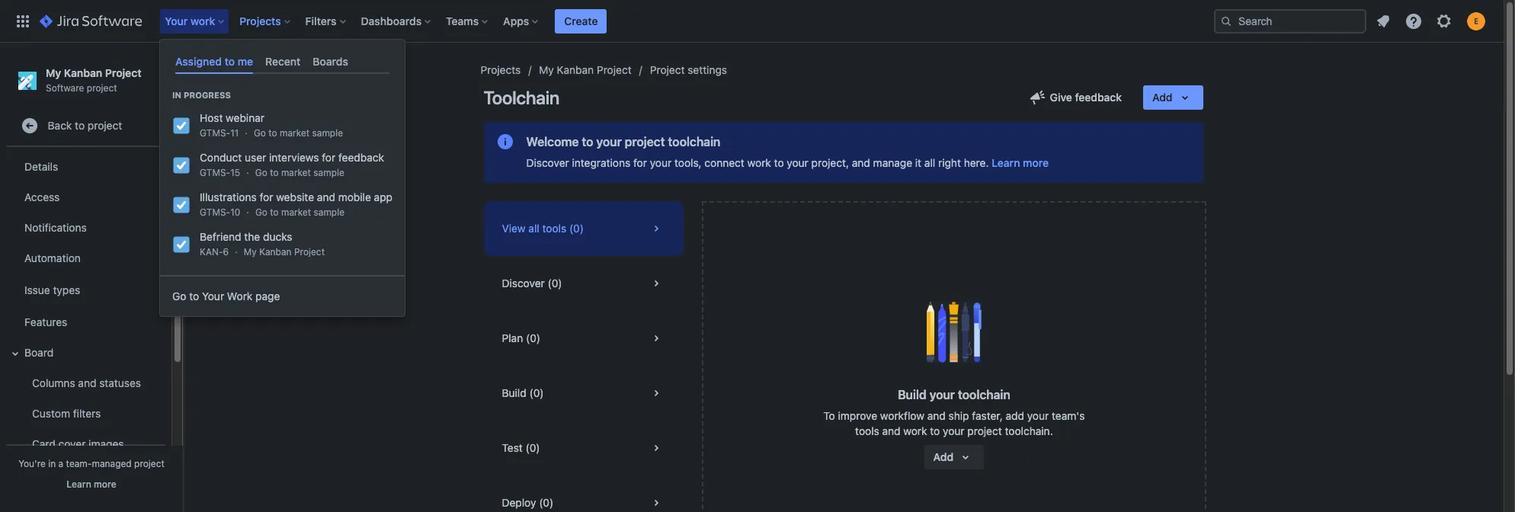 Task type: vqa. For each thing, say whether or not it's contained in the screenshot.


Task type: locate. For each thing, give the bounding box(es) containing it.
befriend the ducks
[[200, 230, 292, 243]]

0 vertical spatial toolchain
[[668, 135, 721, 149]]

and down workflow
[[883, 425, 901, 438]]

0 horizontal spatial your
[[165, 14, 188, 27]]

projects button
[[235, 9, 295, 33]]

0 vertical spatial gtms-
[[200, 127, 230, 139]]

1 vertical spatial learn
[[67, 479, 91, 490]]

in left progress
[[172, 90, 182, 100]]

progress
[[184, 90, 231, 100]]

1 vertical spatial discover
[[502, 277, 545, 290]]

in left a
[[48, 458, 56, 470]]

add
[[1153, 91, 1173, 104], [934, 451, 954, 464]]

board
[[24, 346, 54, 359]]

projects up toolchain
[[481, 63, 521, 76]]

0 vertical spatial discover
[[526, 156, 569, 169]]

projects up me
[[240, 14, 281, 27]]

0 vertical spatial market
[[280, 127, 310, 139]]

gtms- down conduct
[[200, 167, 230, 179]]

my kanban project down create "button"
[[539, 63, 632, 76]]

gtms- for host
[[200, 127, 230, 139]]

1 horizontal spatial add button
[[1144, 85, 1204, 110]]

0 horizontal spatial add button
[[925, 445, 984, 470]]

tools inside build your toolchain to improve workflow and ship faster, add your team's tools and work to your project toolchain.
[[856, 425, 880, 438]]

work right connect
[[748, 156, 771, 169]]

0 vertical spatial learn more button
[[992, 156, 1049, 171]]

banner
[[0, 0, 1504, 43]]

1 vertical spatial add
[[934, 451, 954, 464]]

(0) for plan (0)
[[526, 332, 541, 345]]

(0) right deploy
[[539, 496, 554, 509]]

2 horizontal spatial for
[[634, 156, 647, 169]]

go to market sample down 'interviews'
[[255, 167, 345, 179]]

add for topmost the add dropdown button
[[1153, 91, 1173, 104]]

project inside build your toolchain to improve workflow and ship faster, add your team's tools and work to your project toolchain.
[[968, 425, 1002, 438]]

0 vertical spatial add
[[1153, 91, 1173, 104]]

0 horizontal spatial learn more button
[[67, 479, 116, 491]]

your up assigned
[[165, 14, 188, 27]]

for left website
[[260, 191, 273, 204]]

tab list
[[169, 49, 396, 74]]

go down webinar
[[254, 127, 266, 139]]

kanban down "ducks"
[[259, 246, 292, 258]]

0 vertical spatial projects
[[240, 14, 281, 27]]

tools down improve
[[856, 425, 880, 438]]

1 horizontal spatial learn
[[992, 156, 1021, 169]]

0 horizontal spatial add
[[934, 451, 954, 464]]

0 horizontal spatial build
[[502, 387, 527, 400]]

2 vertical spatial sample
[[314, 207, 345, 218]]

to inside build your toolchain to improve workflow and ship faster, add your team's tools and work to your project toolchain.
[[930, 425, 940, 438]]

learn down 'team-'
[[67, 479, 91, 490]]

settings
[[688, 63, 727, 76]]

project down 'faster,'
[[968, 425, 1002, 438]]

1 gtms- from the top
[[200, 127, 230, 139]]

go down user
[[255, 167, 267, 179]]

Search field
[[1215, 9, 1367, 33]]

market down illustrations for website and mobile app
[[281, 207, 311, 218]]

you're
[[18, 458, 46, 470]]

3 gtms- from the top
[[200, 207, 230, 218]]

statuses
[[99, 376, 141, 389]]

0 horizontal spatial my
[[46, 66, 61, 79]]

build for (0)
[[502, 387, 527, 400]]

project
[[87, 82, 117, 94], [88, 119, 122, 132], [625, 135, 665, 149], [968, 425, 1002, 438], [134, 458, 165, 470]]

project
[[597, 63, 632, 76], [650, 63, 685, 76], [105, 66, 141, 79], [294, 246, 325, 258]]

tools right view
[[543, 222, 567, 235]]

go to your work page link
[[160, 281, 405, 312]]

illustrations
[[200, 191, 257, 204]]

market
[[280, 127, 310, 139], [281, 167, 311, 179], [281, 207, 311, 218]]

1 horizontal spatial learn more button
[[992, 156, 1049, 171]]

group
[[3, 147, 165, 512]]

build inside build your toolchain to improve workflow and ship faster, add your team's tools and work to your project toolchain.
[[898, 388, 927, 402]]

(0) up discover (0) button
[[570, 222, 584, 235]]

board button
[[6, 338, 165, 368]]

15
[[230, 167, 240, 179]]

search image
[[1221, 15, 1233, 27]]

discover up plan (0)
[[502, 277, 545, 290]]

project,
[[812, 156, 849, 169]]

1 horizontal spatial my kanban project
[[539, 63, 632, 76]]

and left ship
[[928, 409, 946, 422]]

your left tools,
[[650, 156, 672, 169]]

market for website
[[281, 207, 311, 218]]

1 horizontal spatial in
[[172, 90, 182, 100]]

user
[[245, 151, 266, 164]]

11
[[230, 127, 239, 139]]

for right 'interviews'
[[322, 151, 336, 164]]

market for interviews
[[281, 167, 311, 179]]

give feedback
[[1050, 91, 1122, 104]]

my kanban project down "ducks"
[[244, 246, 325, 258]]

your profile and settings image
[[1468, 12, 1486, 30]]

(0) down plan (0)
[[530, 387, 544, 400]]

filters
[[73, 407, 101, 420]]

0 vertical spatial more
[[1023, 156, 1049, 169]]

(0) right test at the bottom left
[[526, 441, 540, 454]]

all inside "button"
[[529, 222, 540, 235]]

your up 'toolchain.'
[[1028, 409, 1049, 422]]

toolchain
[[668, 135, 721, 149], [958, 388, 1011, 402]]

test
[[502, 441, 523, 454]]

(0) down view all tools (0)
[[548, 277, 562, 290]]

add button
[[1144, 85, 1204, 110], [925, 445, 984, 470]]

to
[[225, 55, 235, 68], [75, 119, 85, 132], [269, 127, 277, 139], [582, 135, 594, 149], [774, 156, 784, 169], [270, 167, 279, 179], [270, 207, 279, 218], [189, 290, 199, 303], [930, 425, 940, 438]]

2 horizontal spatial kanban
[[557, 63, 594, 76]]

1 vertical spatial projects
[[481, 63, 521, 76]]

sample up mobile
[[314, 167, 345, 179]]

website
[[276, 191, 314, 204]]

my inside 'link'
[[539, 63, 554, 76]]

project right software at left
[[87, 82, 117, 94]]

view all tools (0)
[[502, 222, 584, 235]]

build up workflow
[[898, 388, 927, 402]]

1 vertical spatial tools
[[856, 425, 880, 438]]

kan-6
[[200, 246, 229, 258]]

notifications image
[[1375, 12, 1393, 30]]

your work
[[165, 14, 215, 27]]

and right project,
[[852, 156, 871, 169]]

go to market sample for interviews
[[255, 167, 345, 179]]

gtms-
[[200, 127, 230, 139], [200, 167, 230, 179], [200, 207, 230, 218]]

2 vertical spatial gtms-
[[200, 207, 230, 218]]

for
[[322, 151, 336, 164], [634, 156, 647, 169], [260, 191, 273, 204]]

0 horizontal spatial all
[[529, 222, 540, 235]]

all right view
[[529, 222, 540, 235]]

1 horizontal spatial feedback
[[1075, 91, 1122, 104]]

custom filters link
[[15, 399, 165, 429]]

your left project,
[[787, 156, 809, 169]]

go
[[254, 127, 266, 139], [255, 167, 267, 179], [255, 207, 268, 218], [172, 290, 186, 303]]

project down primary element
[[597, 63, 632, 76]]

gtms- down host
[[200, 127, 230, 139]]

work inside popup button
[[191, 14, 215, 27]]

work inside build your toolchain to improve workflow and ship faster, add your team's tools and work to your project toolchain.
[[904, 425, 928, 438]]

gtms- down illustrations
[[200, 207, 230, 218]]

more right here.
[[1023, 156, 1049, 169]]

learn more button
[[992, 156, 1049, 171], [67, 479, 116, 491]]

project inside my kanban project 'link'
[[597, 63, 632, 76]]

plan
[[502, 332, 523, 345]]

0 vertical spatial sample
[[312, 127, 343, 139]]

(0) right plan
[[526, 332, 541, 345]]

sample for and
[[314, 207, 345, 218]]

project inside project settings link
[[650, 63, 685, 76]]

automation
[[24, 251, 81, 264]]

1 vertical spatial toolchain
[[958, 388, 1011, 402]]

projects inside projects dropdown button
[[240, 14, 281, 27]]

card cover images
[[32, 437, 124, 450]]

more
[[1023, 156, 1049, 169], [94, 479, 116, 490]]

1 vertical spatial market
[[281, 167, 311, 179]]

2 horizontal spatial my
[[539, 63, 554, 76]]

toolchain up tools,
[[668, 135, 721, 149]]

1 vertical spatial gtms-
[[200, 167, 230, 179]]

work up assigned
[[191, 14, 215, 27]]

work down workflow
[[904, 425, 928, 438]]

work inside welcome to your project toolchain discover integrations for your tools, connect work to your project, and manage it all right here. learn more
[[748, 156, 771, 169]]

kanban inside 'link'
[[557, 63, 594, 76]]

market down 'interviews'
[[281, 167, 311, 179]]

my
[[539, 63, 554, 76], [46, 66, 61, 79], [244, 246, 257, 258]]

1 vertical spatial work
[[748, 156, 771, 169]]

group containing details
[[3, 147, 165, 512]]

jira software image
[[40, 12, 142, 30], [40, 12, 142, 30]]

learn
[[992, 156, 1021, 169], [67, 479, 91, 490]]

columns
[[32, 376, 75, 389]]

your work button
[[160, 9, 230, 33]]

1 vertical spatial in
[[48, 458, 56, 470]]

(0) inside button
[[548, 277, 562, 290]]

kanban down create "button"
[[557, 63, 594, 76]]

0 horizontal spatial toolchain
[[668, 135, 721, 149]]

and left mobile
[[317, 191, 335, 204]]

1 vertical spatial learn more button
[[67, 479, 116, 491]]

projects for projects link
[[481, 63, 521, 76]]

learn more button right here.
[[992, 156, 1049, 171]]

and
[[852, 156, 871, 169], [317, 191, 335, 204], [78, 376, 96, 389], [928, 409, 946, 422], [883, 425, 901, 438]]

project up integrations
[[625, 135, 665, 149]]

page
[[256, 290, 280, 303]]

go for user
[[255, 167, 267, 179]]

build down plan
[[502, 387, 527, 400]]

1 horizontal spatial work
[[748, 156, 771, 169]]

to inside tab list
[[225, 55, 235, 68]]

go right 10 on the left top
[[255, 207, 268, 218]]

2 vertical spatial market
[[281, 207, 311, 218]]

0 horizontal spatial learn
[[67, 479, 91, 490]]

deploy (0) button
[[484, 476, 684, 512]]

0 horizontal spatial work
[[191, 14, 215, 27]]

learn right here.
[[992, 156, 1021, 169]]

1 horizontal spatial kanban
[[259, 246, 292, 258]]

0 vertical spatial your
[[165, 14, 188, 27]]

work
[[191, 14, 215, 27], [748, 156, 771, 169], [904, 425, 928, 438]]

my down the the
[[244, 246, 257, 258]]

assigned
[[175, 55, 222, 68]]

appswitcher icon image
[[14, 12, 32, 30]]

projects for projects dropdown button
[[240, 14, 281, 27]]

project settings link
[[650, 61, 727, 79]]

0 vertical spatial my kanban project
[[539, 63, 632, 76]]

2 horizontal spatial work
[[904, 425, 928, 438]]

0 vertical spatial in
[[172, 90, 182, 100]]

build inside button
[[502, 387, 527, 400]]

(0) for build (0)
[[530, 387, 544, 400]]

1 horizontal spatial your
[[202, 290, 224, 303]]

0 vertical spatial work
[[191, 14, 215, 27]]

0 vertical spatial feedback
[[1075, 91, 1122, 104]]

your down ship
[[943, 425, 965, 438]]

more down managed
[[94, 479, 116, 490]]

0 horizontal spatial projects
[[240, 14, 281, 27]]

0 horizontal spatial my kanban project
[[244, 246, 325, 258]]

(0) inside button
[[539, 496, 554, 509]]

0 horizontal spatial kanban
[[64, 66, 102, 79]]

project right back at the top of page
[[88, 119, 122, 132]]

my up software at left
[[46, 66, 61, 79]]

0 vertical spatial learn
[[992, 156, 1021, 169]]

0 vertical spatial all
[[925, 156, 936, 169]]

market up 'interviews'
[[280, 127, 310, 139]]

1 horizontal spatial projects
[[481, 63, 521, 76]]

go to market sample up 'interviews'
[[254, 127, 343, 139]]

1 horizontal spatial tools
[[856, 425, 880, 438]]

kan-
[[200, 246, 223, 258]]

connect
[[705, 156, 745, 169]]

feedback up mobile
[[339, 151, 384, 164]]

kanban up software at left
[[64, 66, 102, 79]]

go to market sample down illustrations for website and mobile app
[[255, 207, 345, 218]]

improve
[[838, 409, 878, 422]]

discover
[[526, 156, 569, 169], [502, 277, 545, 290]]

toolchain.
[[1005, 425, 1053, 438]]

in progress
[[172, 90, 231, 100]]

discover (0) button
[[484, 256, 684, 311]]

0 horizontal spatial tools
[[543, 222, 567, 235]]

sample up 'interviews'
[[312, 127, 343, 139]]

0 horizontal spatial more
[[94, 479, 116, 490]]

my kanban project software project
[[46, 66, 141, 94]]

2 gtms- from the top
[[200, 167, 230, 179]]

project up back to project link
[[105, 66, 141, 79]]

tools,
[[675, 156, 702, 169]]

discover down welcome
[[526, 156, 569, 169]]

app
[[374, 191, 393, 204]]

your left work
[[202, 290, 224, 303]]

0 vertical spatial tools
[[543, 222, 567, 235]]

sample down mobile
[[314, 207, 345, 218]]

help image
[[1405, 12, 1423, 30]]

0 horizontal spatial in
[[48, 458, 56, 470]]

1 horizontal spatial build
[[898, 388, 927, 402]]

my up toolchain
[[539, 63, 554, 76]]

banner containing your work
[[0, 0, 1504, 43]]

2 vertical spatial go to market sample
[[255, 207, 345, 218]]

feedback right give
[[1075, 91, 1122, 104]]

ship
[[949, 409, 969, 422]]

learn more
[[67, 479, 116, 490]]

discover inside button
[[502, 277, 545, 290]]

for right integrations
[[634, 156, 647, 169]]

1 vertical spatial feedback
[[339, 151, 384, 164]]

1 horizontal spatial add
[[1153, 91, 1173, 104]]

1 horizontal spatial toolchain
[[958, 388, 1011, 402]]

the
[[244, 230, 260, 243]]

tools inside "button"
[[543, 222, 567, 235]]

2 vertical spatial work
[[904, 425, 928, 438]]

0 horizontal spatial feedback
[[339, 151, 384, 164]]

feedback
[[1075, 91, 1122, 104], [339, 151, 384, 164]]

tools
[[543, 222, 567, 235], [856, 425, 880, 438]]

1 vertical spatial sample
[[314, 167, 345, 179]]

6
[[223, 246, 229, 258]]

1 vertical spatial all
[[529, 222, 540, 235]]

learn inside welcome to your project toolchain discover integrations for your tools, connect work to your project, and manage it all right here. learn more
[[992, 156, 1021, 169]]

toolchain up 'faster,'
[[958, 388, 1011, 402]]

1 vertical spatial your
[[202, 290, 224, 303]]

your inside go to your work page link
[[202, 290, 224, 303]]

ducks
[[263, 230, 292, 243]]

1 horizontal spatial more
[[1023, 156, 1049, 169]]

1 horizontal spatial my
[[244, 246, 257, 258]]

1 vertical spatial go to market sample
[[255, 167, 345, 179]]

project up go to your work page link at the left
[[294, 246, 325, 258]]

all right the it
[[925, 156, 936, 169]]

learn more button down the you're in a team-managed project
[[67, 479, 116, 491]]

your
[[165, 14, 188, 27], [202, 290, 224, 303]]

go for webinar
[[254, 127, 266, 139]]

1 horizontal spatial all
[[925, 156, 936, 169]]

and down board button
[[78, 376, 96, 389]]

10
[[230, 207, 240, 218]]

0 horizontal spatial for
[[260, 191, 273, 204]]

work
[[227, 290, 253, 303]]

view
[[502, 222, 526, 235]]

settings image
[[1436, 12, 1454, 30]]

project left settings
[[650, 63, 685, 76]]

view all tools (0) button
[[484, 201, 684, 256]]



Task type: describe. For each thing, give the bounding box(es) containing it.
gtms-15
[[200, 167, 240, 179]]

build for your
[[898, 388, 927, 402]]

details link
[[6, 152, 165, 182]]

for inside welcome to your project toolchain discover integrations for your tools, connect work to your project, and manage it all right here. learn more
[[634, 156, 647, 169]]

(0) for test (0)
[[526, 441, 540, 454]]

your inside the your work popup button
[[165, 14, 188, 27]]

1 horizontal spatial for
[[322, 151, 336, 164]]

gtms- for illustrations
[[200, 207, 230, 218]]

project settings
[[650, 63, 727, 76]]

build your toolchain to improve workflow and ship faster, add your team's tools and work to your project toolchain.
[[824, 388, 1085, 438]]

plan (0) button
[[484, 311, 684, 366]]

more inside welcome to your project toolchain discover integrations for your tools, connect work to your project, and manage it all right here. learn more
[[1023, 156, 1049, 169]]

manage
[[873, 156, 913, 169]]

host
[[200, 111, 223, 124]]

test (0) button
[[484, 421, 684, 476]]

types
[[53, 283, 80, 296]]

toolchain
[[484, 87, 560, 108]]

host webinar
[[200, 111, 265, 124]]

create
[[564, 14, 598, 27]]

custom
[[32, 407, 70, 420]]

access link
[[6, 182, 165, 213]]

discover (0)
[[502, 277, 562, 290]]

it
[[916, 156, 922, 169]]

integrations
[[572, 156, 631, 169]]

go for for
[[255, 207, 268, 218]]

faster,
[[972, 409, 1003, 422]]

issue types link
[[6, 274, 165, 307]]

and inside welcome to your project toolchain discover integrations for your tools, connect work to your project, and manage it all right here. learn more
[[852, 156, 871, 169]]

discover inside welcome to your project toolchain discover integrations for your tools, connect work to your project, and manage it all right here. learn more
[[526, 156, 569, 169]]

team-
[[66, 458, 92, 470]]

images
[[89, 437, 124, 450]]

gtms-10
[[200, 207, 240, 218]]

deploy (0)
[[502, 496, 554, 509]]

project inside the my kanban project software project
[[87, 82, 117, 94]]

primary element
[[9, 0, 1215, 42]]

1 vertical spatial add button
[[925, 445, 984, 470]]

project inside welcome to your project toolchain discover integrations for your tools, connect work to your project, and manage it all right here. learn more
[[625, 135, 665, 149]]

a
[[58, 458, 63, 470]]

all inside welcome to your project toolchain discover integrations for your tools, connect work to your project, and manage it all right here. learn more
[[925, 156, 936, 169]]

your up ship
[[930, 388, 955, 402]]

learn inside "button"
[[67, 479, 91, 490]]

plan (0)
[[502, 332, 541, 345]]

project right managed
[[134, 458, 165, 470]]

webinar
[[226, 111, 265, 124]]

tab list containing assigned to me
[[169, 49, 396, 74]]

illustrations for website and mobile app
[[200, 191, 393, 204]]

expand image
[[6, 345, 24, 363]]

1 vertical spatial my kanban project
[[244, 246, 325, 258]]

automation link
[[6, 243, 165, 274]]

interviews
[[269, 151, 319, 164]]

columns and statuses
[[32, 376, 141, 389]]

cover
[[58, 437, 86, 450]]

toolchain inside build your toolchain to improve workflow and ship faster, add your team's tools and work to your project toolchain.
[[958, 388, 1011, 402]]

managed
[[92, 458, 132, 470]]

back to project
[[48, 119, 122, 132]]

build (0) button
[[484, 366, 684, 421]]

columns and statuses link
[[15, 368, 165, 399]]

gtms- for conduct
[[200, 167, 230, 179]]

card
[[32, 437, 56, 450]]

project inside the my kanban project software project
[[105, 66, 141, 79]]

workflow
[[881, 409, 925, 422]]

test (0)
[[502, 441, 540, 454]]

add
[[1006, 409, 1025, 422]]

0 vertical spatial go to market sample
[[254, 127, 343, 139]]

deploy
[[502, 496, 536, 509]]

back to project link
[[6, 111, 177, 141]]

0 vertical spatial add button
[[1144, 85, 1204, 110]]

custom filters
[[32, 407, 101, 420]]

to
[[824, 409, 835, 422]]

sample for for
[[314, 167, 345, 179]]

1 vertical spatial more
[[94, 479, 116, 490]]

(0) for discover (0)
[[548, 277, 562, 290]]

welcome
[[526, 135, 579, 149]]

team's
[[1052, 409, 1085, 422]]

toolchain inside welcome to your project toolchain discover integrations for your tools, connect work to your project, and manage it all right here. learn more
[[668, 135, 721, 149]]

conduct
[[200, 151, 242, 164]]

card cover images link
[[15, 429, 165, 460]]

issue types
[[24, 283, 80, 296]]

go to your work page
[[172, 290, 280, 303]]

features
[[24, 315, 67, 328]]

kanban inside the my kanban project software project
[[64, 66, 102, 79]]

build (0)
[[502, 387, 544, 400]]

welcome to your project toolchain discover integrations for your tools, connect work to your project, and manage it all right here. learn more
[[526, 135, 1049, 169]]

give
[[1050, 91, 1073, 104]]

assigned to me
[[175, 55, 253, 68]]

issue
[[24, 283, 50, 296]]

add for the add dropdown button to the bottom
[[934, 451, 954, 464]]

(0) for deploy (0)
[[539, 496, 554, 509]]

notifications
[[24, 221, 87, 234]]

create button
[[555, 9, 607, 33]]

right
[[939, 156, 961, 169]]

gtms-11
[[200, 127, 239, 139]]

details
[[24, 160, 58, 173]]

go left work
[[172, 290, 186, 303]]

notifications link
[[6, 213, 165, 243]]

feedback inside button
[[1075, 91, 1122, 104]]

my kanban project link
[[539, 61, 632, 79]]

your up integrations
[[597, 135, 622, 149]]

here.
[[964, 156, 989, 169]]

my inside the my kanban project software project
[[46, 66, 61, 79]]

projects link
[[481, 61, 521, 79]]

go to market sample for website
[[255, 207, 345, 218]]



